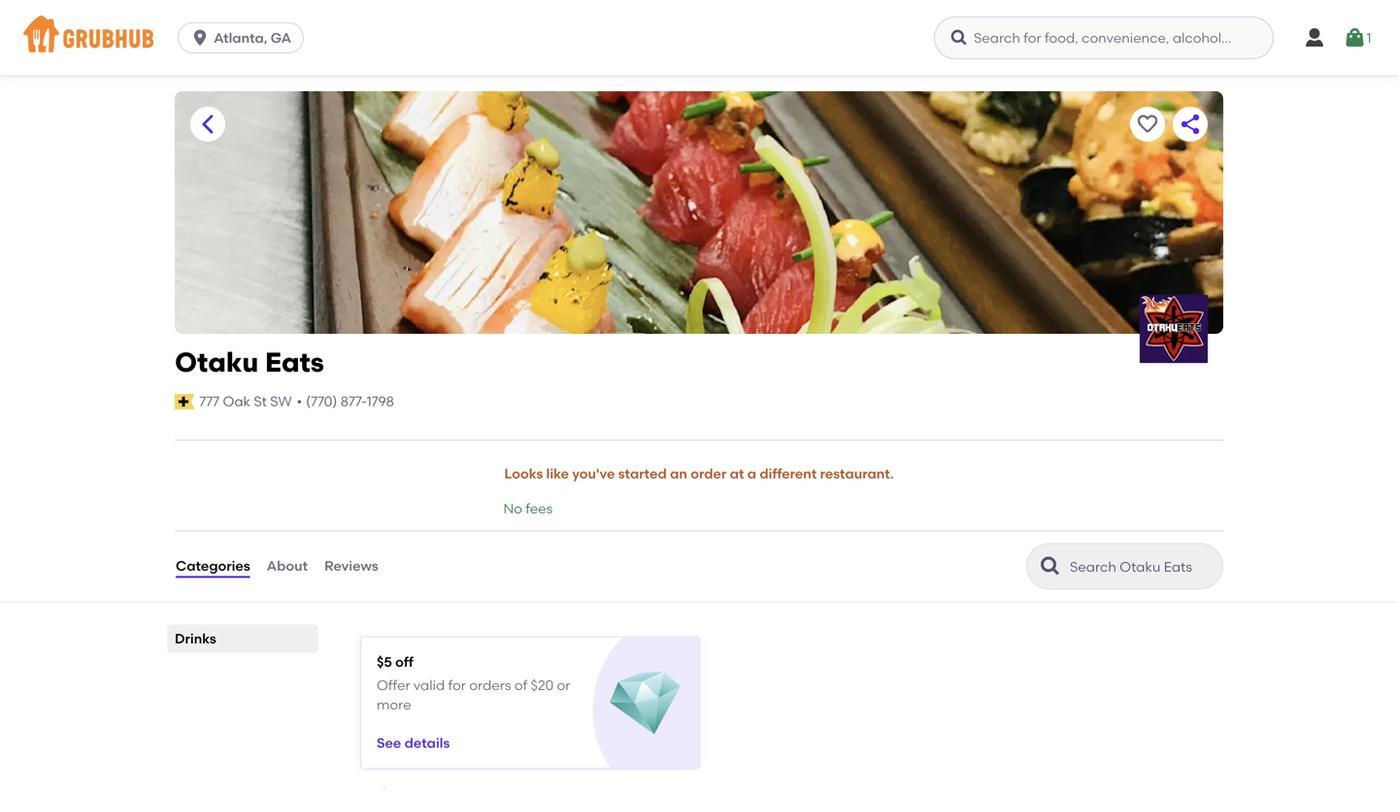 Task type: locate. For each thing, give the bounding box(es) containing it.
$5 off offer valid for orders of $20 or more
[[377, 654, 570, 713]]

svg image
[[1303, 26, 1326, 50]]

see details
[[377, 735, 450, 752]]

$20
[[531, 677, 554, 694]]

1 button
[[1343, 20, 1372, 55]]

about button
[[266, 531, 309, 601]]

2 horizontal spatial svg image
[[1343, 26, 1367, 50]]

atlanta,
[[214, 30, 267, 46]]

main navigation navigation
[[0, 0, 1398, 76]]

more
[[377, 697, 411, 713]]

svg image inside atlanta, ga button
[[190, 28, 210, 48]]

777 oak st sw
[[199, 393, 292, 410]]

reviews
[[324, 558, 378, 575]]

like
[[546, 465, 569, 482]]

otaku
[[175, 346, 259, 379]]

share icon image
[[1179, 113, 1202, 136]]

at
[[730, 465, 744, 482]]

877-
[[341, 393, 367, 410]]

0 horizontal spatial svg image
[[190, 28, 210, 48]]

of
[[515, 677, 528, 694]]

restaurant.
[[820, 465, 894, 482]]

svg image
[[1343, 26, 1367, 50], [190, 28, 210, 48], [950, 28, 969, 48]]

atlanta, ga button
[[178, 22, 312, 53]]

no
[[503, 501, 522, 517]]

svg image inside 1 button
[[1343, 26, 1367, 50]]

otaku eats logo image
[[1140, 295, 1208, 363]]

st
[[254, 393, 267, 410]]

started
[[618, 465, 667, 482]]

orders
[[469, 677, 511, 694]]

categories button
[[175, 531, 251, 601]]

valid
[[414, 677, 445, 694]]

reviews button
[[323, 531, 379, 601]]

you've
[[572, 465, 615, 482]]

svg image for 1
[[1343, 26, 1367, 50]]

off
[[395, 654, 413, 670]]

otaku eats
[[175, 346, 324, 379]]

drinks
[[175, 631, 216, 647]]

(770)
[[306, 393, 337, 410]]

svg image for atlanta, ga
[[190, 28, 210, 48]]



Task type: vqa. For each thing, say whether or not it's contained in the screenshot.
the different
yes



Task type: describe. For each thing, give the bounding box(es) containing it.
Search Otaku Eats search field
[[1068, 558, 1217, 576]]

details
[[405, 735, 450, 752]]

for
[[448, 677, 466, 694]]

1798
[[367, 393, 394, 410]]

order
[[691, 465, 727, 482]]

ga
[[271, 30, 291, 46]]

or
[[557, 677, 570, 694]]

eats
[[265, 346, 324, 379]]

see
[[377, 735, 401, 752]]

different
[[760, 465, 817, 482]]

promo image
[[610, 668, 681, 739]]

oak
[[223, 393, 251, 410]]

save this restaurant image
[[1136, 113, 1159, 136]]

about
[[267, 558, 308, 575]]

search icon image
[[1039, 555, 1062, 578]]

Search for food, convenience, alcohol... search field
[[934, 17, 1274, 59]]

caret left icon image
[[196, 113, 219, 136]]

no fees
[[503, 501, 553, 517]]

categories
[[176, 558, 250, 575]]

• (770) 877-1798
[[297, 393, 394, 410]]

777
[[199, 393, 220, 410]]

(770) 877-1798 button
[[306, 392, 394, 412]]

offer
[[377, 677, 410, 694]]

$5
[[377, 654, 392, 670]]

sw
[[270, 393, 292, 410]]

looks
[[504, 465, 543, 482]]

a
[[748, 465, 757, 482]]

atlanta, ga
[[214, 30, 291, 46]]

1 horizontal spatial svg image
[[950, 28, 969, 48]]

fees
[[526, 501, 553, 517]]

1
[[1367, 29, 1372, 46]]

•
[[297, 393, 302, 410]]

subscription pass image
[[175, 394, 194, 410]]

see details button
[[377, 726, 450, 761]]

looks like you've started an order at a different restaurant.
[[504, 465, 894, 482]]

save this restaurant button
[[1130, 107, 1165, 142]]

looks like you've started an order at a different restaurant. button
[[503, 453, 895, 495]]

777 oak st sw button
[[198, 391, 293, 413]]

an
[[670, 465, 687, 482]]



